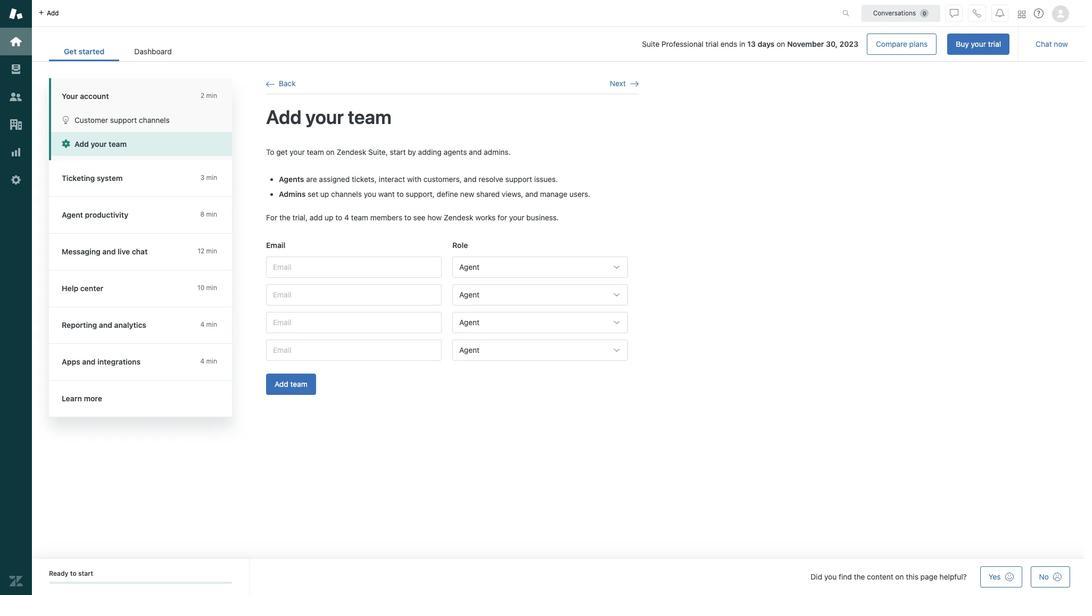 Task type: locate. For each thing, give the bounding box(es) containing it.
up right "set"
[[321, 190, 329, 199]]

1 4 min from the top
[[200, 321, 217, 329]]

0 horizontal spatial channels
[[139, 116, 170, 125]]

10 min
[[198, 284, 217, 292]]

for the trial, add up to 4 team members to see how zendesk works for your business.
[[266, 213, 559, 222]]

1 horizontal spatial the
[[854, 572, 866, 582]]

0 horizontal spatial trial
[[706, 39, 719, 48]]

and left analytics
[[99, 321, 112, 330]]

team
[[348, 106, 392, 129], [109, 140, 127, 149], [307, 147, 324, 156], [351, 213, 368, 222], [291, 380, 308, 389]]

0 vertical spatial add your team
[[266, 106, 392, 129]]

1 email field from the top
[[266, 257, 442, 278]]

min inside reporting and analytics heading
[[206, 321, 217, 329]]

customer
[[75, 116, 108, 125]]

notifications image
[[996, 9, 1005, 17]]

4 min for analytics
[[200, 321, 217, 329]]

add right trial,
[[310, 213, 323, 222]]

your inside button
[[972, 39, 987, 48]]

min inside apps and integrations heading
[[206, 357, 217, 365]]

trial,
[[293, 213, 308, 222]]

4 inside reporting and analytics heading
[[200, 321, 205, 329]]

analytics
[[114, 321, 146, 330]]

2 vertical spatial on
[[896, 572, 905, 582]]

5 min from the top
[[206, 284, 217, 292]]

no
[[1040, 572, 1050, 582]]

started
[[79, 47, 105, 56]]

0 vertical spatial on
[[777, 39, 786, 48]]

yes
[[989, 572, 1001, 582]]

chat
[[132, 247, 148, 256]]

channels down assigned
[[331, 190, 362, 199]]

section containing suite professional trial ends in
[[195, 34, 1010, 55]]

min inside your account heading
[[206, 92, 217, 100]]

min for agent productivity
[[206, 210, 217, 218]]

region containing to get your team on zendesk suite, start by adding agents and admins.
[[266, 147, 639, 408]]

2 trial from the left
[[989, 39, 1002, 48]]

0 vertical spatial 4 min
[[200, 321, 217, 329]]

1 vertical spatial zendesk
[[444, 213, 474, 222]]

0 vertical spatial add
[[266, 106, 302, 129]]

your inside content-title region
[[306, 106, 344, 129]]

more
[[84, 394, 102, 403]]

you right did
[[825, 572, 837, 582]]

0 horizontal spatial on
[[326, 147, 335, 156]]

apps
[[62, 357, 80, 366]]

30,
[[826, 39, 838, 48]]

add inside button
[[75, 140, 89, 149]]

1 vertical spatial you
[[825, 572, 837, 582]]

conversations
[[874, 9, 917, 17]]

1 vertical spatial add your team
[[75, 140, 127, 149]]

2 min from the top
[[206, 174, 217, 182]]

min for apps and integrations
[[206, 357, 217, 365]]

get started image
[[9, 35, 23, 48]]

4 min inside apps and integrations heading
[[200, 357, 217, 365]]

trial inside button
[[989, 39, 1002, 48]]

2 email field from the top
[[266, 285, 442, 306]]

are
[[306, 175, 317, 184]]

system
[[97, 174, 123, 183]]

views image
[[9, 62, 23, 76]]

to down assigned
[[336, 213, 343, 222]]

1 vertical spatial support
[[506, 175, 532, 184]]

email field for 3rd agent popup button from the bottom
[[266, 285, 442, 306]]

start left by
[[390, 147, 406, 156]]

1 vertical spatial the
[[854, 572, 866, 582]]

4 min from the top
[[206, 247, 217, 255]]

ends
[[721, 39, 738, 48]]

you down 'tickets,'
[[364, 190, 377, 199]]

1 vertical spatial add
[[75, 140, 89, 149]]

to right ready
[[70, 570, 77, 578]]

add your team
[[266, 106, 392, 129], [75, 140, 127, 149]]

email
[[266, 241, 286, 250]]

email field for 4th agent popup button from the top of the page
[[266, 340, 442, 361]]

support
[[110, 116, 137, 125], [506, 175, 532, 184]]

0 vertical spatial up
[[321, 190, 329, 199]]

admins.
[[484, 147, 511, 156]]

admin image
[[9, 173, 23, 187]]

in
[[740, 39, 746, 48]]

on left this
[[896, 572, 905, 582]]

get
[[64, 47, 77, 56]]

apps and integrations
[[62, 357, 141, 366]]

start right ready
[[78, 570, 93, 578]]

agent productivity
[[62, 210, 128, 219]]

admins
[[279, 190, 306, 199]]

customer support channels button
[[51, 108, 232, 132]]

adding
[[418, 147, 442, 156]]

agent
[[62, 210, 83, 219], [460, 263, 480, 272], [460, 290, 480, 299], [460, 318, 480, 327], [460, 346, 480, 355]]

help
[[62, 284, 78, 293]]

min inside ticketing system heading
[[206, 174, 217, 182]]

zendesk support image
[[9, 7, 23, 21]]

channels
[[139, 116, 170, 125], [331, 190, 362, 199]]

buy your trial button
[[948, 34, 1010, 55]]

0 horizontal spatial support
[[110, 116, 137, 125]]

get started
[[64, 47, 105, 56]]

and left live
[[102, 247, 116, 256]]

zendesk left suite, at the top left of the page
[[337, 147, 366, 156]]

2 vertical spatial 4
[[200, 357, 205, 365]]

2 vertical spatial add
[[275, 380, 289, 389]]

1 vertical spatial channels
[[331, 190, 362, 199]]

channels up "add your team" button
[[139, 116, 170, 125]]

2 4 min from the top
[[200, 357, 217, 365]]

chat now button
[[1028, 34, 1077, 55]]

trial left ends
[[706, 39, 719, 48]]

1 horizontal spatial trial
[[989, 39, 1002, 48]]

2 min
[[201, 92, 217, 100]]

min inside messaging and live chat "heading"
[[206, 247, 217, 255]]

0 vertical spatial zendesk
[[337, 147, 366, 156]]

support up "add your team" button
[[110, 116, 137, 125]]

region
[[266, 147, 639, 408]]

trial for professional
[[706, 39, 719, 48]]

ticketing system heading
[[49, 160, 243, 197]]

agent for first agent popup button from the top
[[460, 263, 480, 272]]

zendesk
[[337, 147, 366, 156], [444, 213, 474, 222]]

help center
[[62, 284, 103, 293]]

3 agent button from the top
[[453, 312, 628, 334]]

learn more
[[62, 394, 102, 403]]

the right for
[[280, 213, 291, 222]]

0 vertical spatial channels
[[139, 116, 170, 125]]

and up new
[[464, 175, 477, 184]]

support up views,
[[506, 175, 532, 184]]

you
[[364, 190, 377, 199], [825, 572, 837, 582]]

set
[[308, 190, 319, 199]]

find
[[839, 572, 852, 582]]

plans
[[910, 39, 928, 48]]

did you find the content on this page helpful?
[[811, 572, 967, 582]]

agent button
[[453, 257, 628, 278], [453, 285, 628, 306], [453, 312, 628, 334], [453, 340, 628, 361]]

and
[[469, 147, 482, 156], [464, 175, 477, 184], [526, 190, 538, 199], [102, 247, 116, 256], [99, 321, 112, 330], [82, 357, 96, 366]]

November 30, 2023 text field
[[788, 39, 859, 48]]

6 min from the top
[[206, 321, 217, 329]]

main element
[[0, 0, 32, 595]]

ticketing system
[[62, 174, 123, 183]]

0 horizontal spatial add
[[47, 9, 59, 17]]

to
[[397, 190, 404, 199], [336, 213, 343, 222], [405, 213, 412, 222], [70, 570, 77, 578]]

by
[[408, 147, 416, 156]]

min
[[206, 92, 217, 100], [206, 174, 217, 182], [206, 210, 217, 218], [206, 247, 217, 255], [206, 284, 217, 292], [206, 321, 217, 329], [206, 357, 217, 365]]

1 horizontal spatial you
[[825, 572, 837, 582]]

1 horizontal spatial start
[[390, 147, 406, 156]]

ready
[[49, 570, 68, 578]]

ready to start
[[49, 570, 93, 578]]

agent productivity heading
[[49, 197, 243, 234]]

0 vertical spatial start
[[390, 147, 406, 156]]

trial down "notifications" icon
[[989, 39, 1002, 48]]

0 vertical spatial add
[[47, 9, 59, 17]]

4
[[345, 213, 349, 222], [200, 321, 205, 329], [200, 357, 205, 365]]

support inside "button"
[[110, 116, 137, 125]]

your
[[62, 92, 78, 101]]

12 min
[[198, 247, 217, 255]]

define
[[437, 190, 458, 199]]

1 vertical spatial add
[[310, 213, 323, 222]]

footer containing did you find the content on this page helpful?
[[32, 559, 1086, 595]]

productivity
[[85, 210, 128, 219]]

add inside "button"
[[275, 380, 289, 389]]

min inside help center heading
[[206, 284, 217, 292]]

0 horizontal spatial the
[[280, 213, 291, 222]]

zendesk right how
[[444, 213, 474, 222]]

agent for third agent popup button from the top of the page
[[460, 318, 480, 327]]

messaging
[[62, 247, 101, 256]]

3 min
[[201, 174, 217, 182]]

agents
[[444, 147, 467, 156]]

min inside agent productivity 'heading'
[[206, 210, 217, 218]]

trial
[[706, 39, 719, 48], [989, 39, 1002, 48]]

the right "find"
[[854, 572, 866, 582]]

0 vertical spatial support
[[110, 116, 137, 125]]

tickets,
[[352, 175, 377, 184]]

4 min inside reporting and analytics heading
[[200, 321, 217, 329]]

1 horizontal spatial add your team
[[266, 106, 392, 129]]

3 min from the top
[[206, 210, 217, 218]]

footer
[[32, 559, 1086, 595]]

1 min from the top
[[206, 92, 217, 100]]

the
[[280, 213, 291, 222], [854, 572, 866, 582]]

1 horizontal spatial support
[[506, 175, 532, 184]]

compare plans button
[[867, 34, 937, 55]]

section
[[195, 34, 1010, 55]]

add inside content-title region
[[266, 106, 302, 129]]

1 horizontal spatial channels
[[331, 190, 362, 199]]

members
[[370, 213, 403, 222]]

4 min
[[200, 321, 217, 329], [200, 357, 217, 365]]

up right trial,
[[325, 213, 334, 222]]

and right agents on the top of the page
[[469, 147, 482, 156]]

to left see
[[405, 213, 412, 222]]

on up assigned
[[326, 147, 335, 156]]

add right zendesk support icon
[[47, 9, 59, 17]]

agent for 3rd agent popup button from the bottom
[[460, 290, 480, 299]]

1 vertical spatial 4
[[200, 321, 205, 329]]

team inside button
[[109, 140, 127, 149]]

want
[[379, 190, 395, 199]]

1 vertical spatial 4 min
[[200, 357, 217, 365]]

7 min from the top
[[206, 357, 217, 365]]

4 inside apps and integrations heading
[[200, 357, 205, 365]]

Email field
[[266, 257, 442, 278], [266, 285, 442, 306], [266, 312, 442, 334], [266, 340, 442, 361]]

3 email field from the top
[[266, 312, 442, 334]]

reporting
[[62, 321, 97, 330]]

add inside add dropdown button
[[47, 9, 59, 17]]

1 trial from the left
[[706, 39, 719, 48]]

buy
[[956, 39, 970, 48]]

up
[[321, 190, 329, 199], [325, 213, 334, 222]]

learn more heading
[[49, 381, 243, 417]]

days
[[758, 39, 775, 48]]

0 horizontal spatial you
[[364, 190, 377, 199]]

4 email field from the top
[[266, 340, 442, 361]]

on right days
[[777, 39, 786, 48]]

with
[[407, 175, 422, 184]]

messaging and live chat
[[62, 247, 148, 256]]

1 vertical spatial start
[[78, 570, 93, 578]]

tab list
[[49, 42, 187, 61]]

0 horizontal spatial add your team
[[75, 140, 127, 149]]



Task type: describe. For each thing, give the bounding box(es) containing it.
reporting image
[[9, 145, 23, 159]]

4 min for integrations
[[200, 357, 217, 365]]

4 agent button from the top
[[453, 340, 628, 361]]

min for ticketing system
[[206, 174, 217, 182]]

support,
[[406, 190, 435, 199]]

chat
[[1036, 39, 1053, 48]]

chat now
[[1036, 39, 1069, 48]]

min for your account
[[206, 92, 217, 100]]

back
[[279, 79, 296, 88]]

1 vertical spatial up
[[325, 213, 334, 222]]

10
[[198, 284, 205, 292]]

team inside content-title region
[[348, 106, 392, 129]]

and right apps
[[82, 357, 96, 366]]

role
[[453, 241, 468, 250]]

agent for 4th agent popup button from the top of the page
[[460, 346, 480, 355]]

email field for first agent popup button from the top
[[266, 257, 442, 278]]

to inside footer
[[70, 570, 77, 578]]

add for add team "button"
[[275, 380, 289, 389]]

next
[[610, 79, 626, 88]]

min for reporting and analytics
[[206, 321, 217, 329]]

did
[[811, 572, 823, 582]]

content
[[868, 572, 894, 582]]

issues.
[[534, 175, 558, 184]]

1 vertical spatial on
[[326, 147, 335, 156]]

compare
[[877, 39, 908, 48]]

2 agent button from the top
[[453, 285, 628, 306]]

get help image
[[1035, 9, 1044, 18]]

to
[[266, 147, 275, 156]]

november
[[788, 39, 825, 48]]

see
[[414, 213, 426, 222]]

zendesk image
[[9, 575, 23, 588]]

customer support channels
[[75, 116, 170, 125]]

content-title region
[[266, 105, 639, 130]]

0 horizontal spatial zendesk
[[337, 147, 366, 156]]

2 horizontal spatial on
[[896, 572, 905, 582]]

min for help center
[[206, 284, 217, 292]]

team inside "button"
[[291, 380, 308, 389]]

to get your team on zendesk suite, start by adding agents and admins.
[[266, 147, 511, 156]]

and right views,
[[526, 190, 538, 199]]

center
[[80, 284, 103, 293]]

2023
[[840, 39, 859, 48]]

0 horizontal spatial start
[[78, 570, 93, 578]]

email field for third agent popup button from the top of the page
[[266, 312, 442, 334]]

trial for your
[[989, 39, 1002, 48]]

apps and integrations heading
[[49, 344, 243, 381]]

get
[[277, 147, 288, 156]]

new
[[460, 190, 475, 199]]

manage
[[540, 190, 568, 199]]

add for content-title region at top
[[266, 106, 302, 129]]

0 vertical spatial 4
[[345, 213, 349, 222]]

users.
[[570, 190, 591, 199]]

resolve
[[479, 175, 504, 184]]

13
[[748, 39, 756, 48]]

page
[[921, 572, 938, 582]]

next button
[[610, 79, 639, 89]]

add button
[[32, 0, 65, 26]]

min for messaging and live chat
[[206, 247, 217, 255]]

2
[[201, 92, 205, 100]]

buy your trial
[[956, 39, 1002, 48]]

reporting and analytics heading
[[49, 307, 243, 344]]

professional
[[662, 39, 704, 48]]

12
[[198, 247, 205, 255]]

0 vertical spatial the
[[280, 213, 291, 222]]

organizations image
[[9, 118, 23, 132]]

8
[[201, 210, 205, 218]]

zendesk products image
[[1019, 10, 1026, 18]]

agents are assigned tickets, interact with customers, and resolve support issues.
[[279, 175, 558, 184]]

now
[[1055, 39, 1069, 48]]

yes button
[[981, 567, 1023, 588]]

0 vertical spatial you
[[364, 190, 377, 199]]

messaging and live chat heading
[[49, 234, 243, 271]]

admins set up channels you want to support, define new shared views, and manage users.
[[279, 190, 591, 199]]

4 for reporting and analytics
[[200, 321, 205, 329]]

shared
[[477, 190, 500, 199]]

1 agent button from the top
[[453, 257, 628, 278]]

views,
[[502, 190, 524, 199]]

helpful?
[[940, 572, 967, 582]]

dashboard
[[134, 47, 172, 56]]

3
[[201, 174, 205, 182]]

how
[[428, 213, 442, 222]]

add team button
[[266, 374, 316, 395]]

4 for apps and integrations
[[200, 357, 205, 365]]

1 horizontal spatial zendesk
[[444, 213, 474, 222]]

add your team button
[[51, 132, 232, 156]]

button displays agent's chat status as invisible. image
[[951, 9, 959, 17]]

help center heading
[[49, 271, 243, 307]]

assigned
[[319, 175, 350, 184]]

the inside footer
[[854, 572, 866, 582]]

no button
[[1031, 567, 1071, 588]]

1 horizontal spatial add
[[310, 213, 323, 222]]

your inside button
[[91, 140, 107, 149]]

business.
[[527, 213, 559, 222]]

learn more button
[[49, 381, 230, 417]]

suite professional trial ends in 13 days on november 30, 2023
[[643, 39, 859, 48]]

channels inside "button"
[[139, 116, 170, 125]]

dashboard tab
[[119, 42, 187, 61]]

add your team inside button
[[75, 140, 127, 149]]

ticketing
[[62, 174, 95, 183]]

interact
[[379, 175, 405, 184]]

tab list containing get started
[[49, 42, 187, 61]]

for
[[266, 213, 278, 222]]

customers image
[[9, 90, 23, 104]]

reporting and analytics
[[62, 321, 146, 330]]

your account heading
[[49, 78, 243, 108]]

agent inside 'heading'
[[62, 210, 83, 219]]

suite
[[643, 39, 660, 48]]

1 horizontal spatial on
[[777, 39, 786, 48]]

8 min
[[201, 210, 217, 218]]

to right the "want"
[[397, 190, 404, 199]]

and inside "heading"
[[102, 247, 116, 256]]

agents
[[279, 175, 304, 184]]

your account
[[62, 92, 109, 101]]

customers,
[[424, 175, 462, 184]]

progress-bar progress bar
[[49, 582, 232, 584]]

live
[[118, 247, 130, 256]]

add your team inside content-title region
[[266, 106, 392, 129]]

learn
[[62, 394, 82, 403]]



Task type: vqa. For each thing, say whether or not it's contained in the screenshot.


